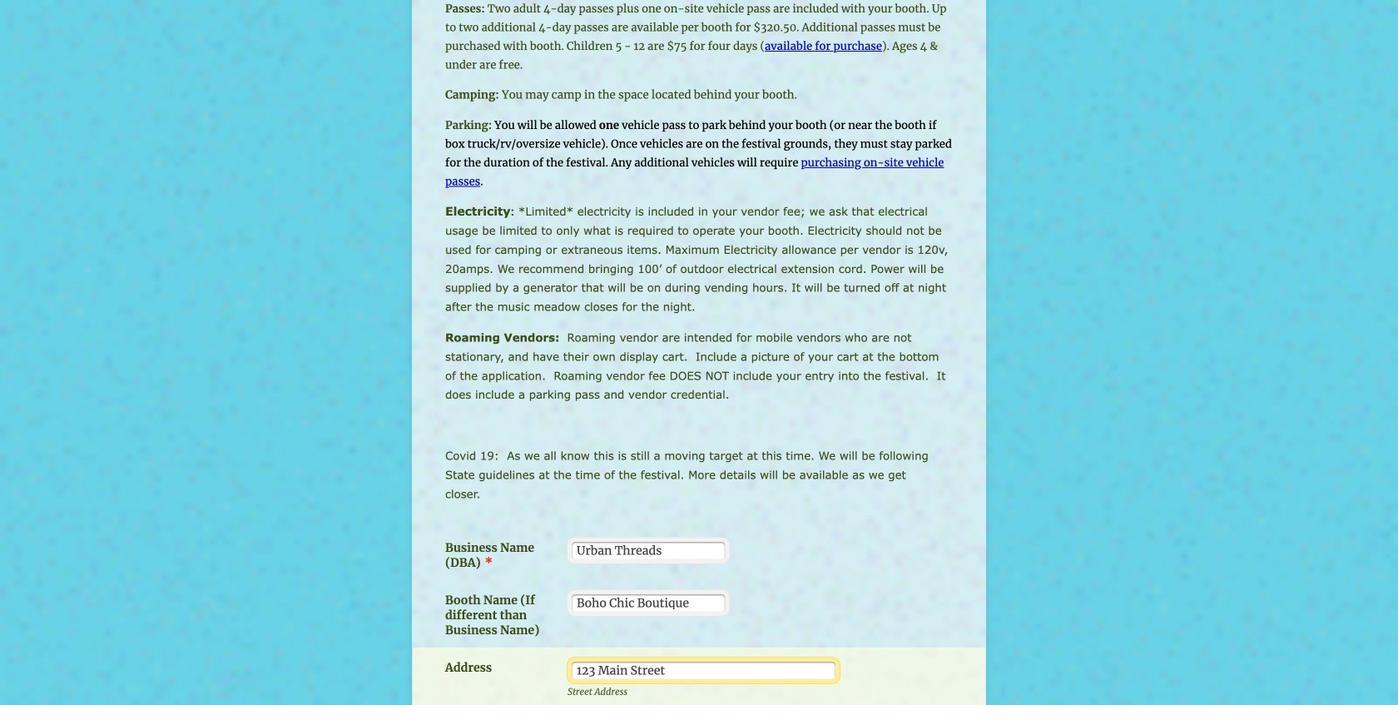 Task type: describe. For each thing, give the bounding box(es) containing it.
  text field
[[572, 662, 836, 679]]



Task type: locate. For each thing, give the bounding box(es) containing it.
None text field
[[572, 595, 725, 612]]

  text field
[[572, 542, 725, 560]]



Task type: vqa. For each thing, say whether or not it's contained in the screenshot.
group
no



